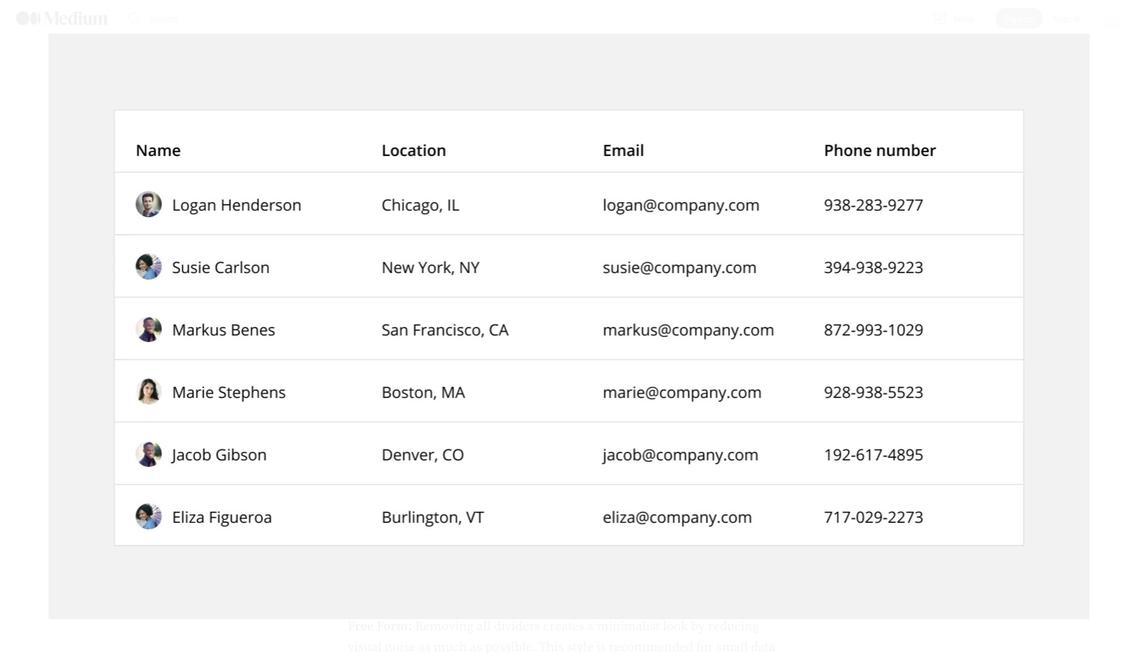 Task type: describe. For each thing, give the bounding box(es) containing it.
this right grid.
[[400, 75, 425, 91]]

space
[[599, 75, 631, 91]]

includes
[[458, 75, 507, 91]]

for left each on the top right of the page
[[665, 209, 682, 225]]

to
[[453, 230, 464, 246]]

by
[[691, 619, 705, 636]]

reducing
[[708, 619, 759, 636]]

1 horizontal spatial of
[[768, 54, 780, 71]]

a inside only showing horizontal lines reduces the visual noise of a full grid. this style includes plenty of white space while still helping the user keep their place while reading. this style is the most common and recommended for all data set sizes.
[[783, 54, 790, 71]]

while inside alternating different color backgrounds for each row is another good way to help users keep their place while reading. this style is recommended for larger data sets where the alternating pattern will be clear and not cause confusion that a particular row is highlighted.
[[624, 230, 656, 246]]

data inside alternating different color backgrounds for each row is another good way to help users keep their place while reading. this style is recommended for larger data sets where the alternating pattern will be clear and not cause confusion that a particular row is highlighted.
[[492, 251, 517, 267]]

for down way
[[435, 251, 452, 267]]

their inside alternating different color backgrounds for each row is another good way to help users keep their place while reading. this style is recommended for larger data sets where the alternating pattern will be clear and not cause confusion that a particular row is highlighted.
[[560, 230, 588, 246]]

highlighted.
[[624, 271, 694, 288]]

all inside the removing all dividers creates a minimalist look by reducing visual noise as much as possible. this style is recommended for small dat
[[477, 619, 491, 636]]

zebra
[[348, 209, 381, 225]]

user
[[762, 75, 787, 91]]

still
[[669, 75, 690, 91]]

much
[[434, 640, 467, 654]]

is inside the removing all dividers creates a minimalist look by reducing visual noise as much as possible. this style is recommended for small dat
[[596, 640, 606, 654]]

noise inside only showing horizontal lines reduces the visual noise of a full grid. this style includes plenty of white space while still helping the user keep their place while reading. this style is the most common and recommended for all data set sizes.
[[734, 54, 765, 71]]

free
[[348, 619, 374, 636]]

style inside alternating different color backgrounds for each row is another good way to help users keep their place while reading. this style is recommended for larger data sets where the alternating pattern will be clear and not cause confusion that a particular row is highlighted.
[[738, 230, 765, 246]]

visual inside only showing horizontal lines reduces the visual noise of a full grid. this style includes plenty of white space while still helping the user keep their place while reading. this style is the most common and recommended for all data set sizes.
[[697, 54, 731, 71]]

alternating different color backgrounds for each row is another good way to help users keep their place while reading. this style is recommended for larger data sets where the alternating pattern will be clear and not cause confusion that a particular row is highlighted.
[[348, 209, 788, 288]]

helping
[[693, 75, 737, 91]]

only
[[452, 54, 480, 71]]

dividers
[[494, 619, 540, 636]]

sign for sign in
[[1053, 12, 1072, 24]]

small
[[716, 640, 748, 654]]

a inside alternating different color backgrounds for each row is another good way to help users keep their place while reading. this style is recommended for larger data sets where the alternating pattern will be clear and not cause confusion that a particular row is highlighted.
[[517, 271, 523, 288]]

sets
[[520, 251, 542, 267]]

horizontal
[[481, 167, 523, 179]]

form:
[[377, 619, 412, 636]]

only showing horizontal lines reduces the visual noise of a full grid. this style includes plenty of white space while still helping the user keep their place while reading. this style is the most common and recommended for all data set sizes.
[[348, 54, 790, 133]]

showing
[[483, 54, 531, 71]]

1 as from the left
[[419, 640, 431, 654]]

reading. inside only showing horizontal lines reduces the visual noise of a full grid. this style includes plenty of white space while still helping the user keep their place while reading. this style is the most common and recommended for all data set sizes.
[[477, 96, 525, 112]]

line
[[525, 167, 540, 179]]

sizes.
[[519, 117, 551, 133]]

sign up button
[[996, 8, 1043, 29]]

for inside only showing horizontal lines reduces the visual noise of a full grid. this style includes plenty of white space while still helping the user keep their place while reading. this style is the most common and recommended for all data set sizes.
[[435, 117, 452, 133]]

horizontal line example (table from ui prep)
[[481, 167, 657, 179]]

recommended inside the removing all dividers creates a minimalist look by reducing visual noise as much as possible. this style is recommended for small dat
[[609, 640, 693, 654]]

where
[[545, 251, 581, 267]]

backgrounds
[[587, 209, 662, 225]]

pattern
[[672, 251, 715, 267]]

write image
[[932, 10, 948, 26]]

reduces
[[628, 54, 673, 71]]

larger
[[455, 251, 489, 267]]

help
[[467, 230, 493, 246]]

alternating
[[432, 209, 498, 225]]

example
[[542, 167, 576, 179]]

removing all dividers creates a minimalist look by reducing visual noise as much as possible. this style is recommended for small dat
[[348, 619, 776, 654]]

style inside the removing all dividers creates a minimalist look by reducing visual noise as much as possible. this style is recommended for small dat
[[567, 640, 594, 654]]

confusion
[[430, 271, 488, 288]]

a inside the removing all dividers creates a minimalist look by reducing visual noise as much as possible. this style is recommended for small dat
[[587, 619, 594, 636]]

0 vertical spatial row
[[715, 209, 737, 225]]

write
[[953, 12, 975, 24]]

their inside only showing horizontal lines reduces the visual noise of a full grid. this style includes plenty of white space while still helping the user keep their place while reading. this style is the most common and recommended for all data set sizes.
[[378, 96, 406, 112]]

is inside only showing horizontal lines reduces the visual noise of a full grid. this style includes plenty of white space while still helping the user keep their place while reading. this style is the most common and recommended for all data set sizes.
[[586, 96, 595, 112]]

removing
[[415, 619, 474, 636]]

recommended inside only showing horizontal lines reduces the visual noise of a full grid. this style includes plenty of white space while still helping the user keep their place while reading. this style is the most common and recommended for all data set sizes.
[[348, 117, 432, 133]]

grid.
[[370, 75, 398, 91]]

this inside alternating different color backgrounds for each row is another good way to help users keep their place while reading. this style is recommended for larger data sets where the alternating pattern will be clear and not cause confusion that a particular row is highlighted.
[[710, 230, 735, 246]]

good
[[396, 230, 424, 246]]

ui
[[624, 167, 633, 179]]

this inside the removing all dividers creates a minimalist look by reducing visual noise as much as possible. this style is recommended for small dat
[[539, 640, 564, 654]]

way
[[427, 230, 450, 246]]

be
[[742, 251, 756, 267]]

0 horizontal spatial of
[[549, 75, 561, 91]]

reading. inside alternating different color backgrounds for each row is another good way to help users keep their place while reading. this style is recommended for larger data sets where the alternating pattern will be clear and not cause confusion that a particular row is highlighted.
[[659, 230, 707, 246]]

lines
[[597, 54, 625, 71]]



Task type: locate. For each thing, give the bounding box(es) containing it.
1 vertical spatial keep
[[529, 230, 557, 246]]

visual down free on the left
[[348, 640, 382, 654]]

1 horizontal spatial keep
[[529, 230, 557, 246]]

reading. up set
[[477, 96, 525, 112]]

1 vertical spatial data
[[492, 251, 517, 267]]

cause
[[394, 271, 427, 288]]

visual
[[697, 54, 731, 71], [348, 640, 382, 654]]

another
[[348, 230, 393, 246]]

their
[[378, 96, 406, 112], [560, 230, 588, 246]]

the
[[676, 54, 694, 71], [740, 75, 759, 91], [598, 96, 617, 112], [584, 251, 603, 267]]

as left much
[[419, 640, 431, 654]]

noise down form:
[[385, 640, 416, 654]]

minimalist
[[597, 619, 660, 636]]

sign left up
[[1004, 12, 1022, 24]]

this
[[400, 75, 425, 91], [528, 96, 553, 112], [710, 230, 735, 246], [539, 640, 564, 654]]

their down 'color'
[[560, 230, 588, 246]]

users
[[496, 230, 526, 246]]

for
[[435, 117, 452, 133], [665, 209, 682, 225], [435, 251, 452, 267], [696, 640, 713, 654]]

row right particular
[[587, 271, 609, 288]]

alternating
[[605, 251, 669, 267]]

noise
[[734, 54, 765, 71], [385, 640, 416, 654]]

0 vertical spatial a
[[783, 54, 790, 71]]

this down creates
[[539, 640, 564, 654]]

a up user
[[783, 54, 790, 71]]

style
[[428, 75, 455, 91], [556, 96, 583, 112], [738, 230, 765, 246], [567, 640, 594, 654]]

style up be
[[738, 230, 765, 246]]

keep
[[348, 96, 375, 112], [529, 230, 557, 246]]

visual up the helping
[[697, 54, 731, 71]]

0 vertical spatial keep
[[348, 96, 375, 112]]

1 vertical spatial place
[[591, 230, 621, 246]]

1 vertical spatial row
[[587, 271, 609, 288]]

1 horizontal spatial and
[[706, 96, 728, 112]]

sign
[[1004, 12, 1022, 24], [1053, 12, 1072, 24]]

sign for sign up
[[1004, 12, 1022, 24]]

0 horizontal spatial and
[[348, 271, 369, 288]]

2 vertical spatial recommended
[[609, 640, 693, 654]]

as right much
[[470, 640, 482, 654]]

0 vertical spatial reading.
[[477, 96, 525, 112]]

1 vertical spatial of
[[549, 75, 561, 91]]

1 sign from the left
[[1004, 12, 1022, 24]]

1 horizontal spatial place
[[591, 230, 621, 246]]

1 horizontal spatial row
[[715, 209, 737, 225]]

this up sizes.
[[528, 96, 553, 112]]

particular
[[526, 271, 584, 288]]

recommended down grid.
[[348, 117, 432, 133]]

clear
[[759, 251, 788, 267]]

horizontal
[[534, 54, 594, 71]]

data inside only showing horizontal lines reduces the visual noise of a full grid. this style includes plenty of white space while still helping the user keep their place while reading. this style is the most common and recommended for all data set sizes.
[[472, 117, 497, 133]]

each
[[685, 209, 712, 225]]

color
[[554, 209, 584, 225]]

prep)
[[635, 167, 657, 179]]

creates
[[543, 619, 584, 636]]

1 horizontal spatial visual
[[697, 54, 731, 71]]

while up alternating
[[624, 230, 656, 246]]

0 vertical spatial of
[[768, 54, 780, 71]]

0 horizontal spatial their
[[378, 96, 406, 112]]

the inside alternating different color backgrounds for each row is another good way to help users keep their place while reading. this style is recommended for larger data sets where the alternating pattern will be clear and not cause confusion that a particular row is highlighted.
[[584, 251, 603, 267]]

zebra stripes:
[[348, 209, 429, 225]]

recommended down minimalist
[[609, 640, 693, 654]]

is down minimalist
[[596, 640, 606, 654]]

0 vertical spatial all
[[455, 117, 469, 133]]

0 horizontal spatial noise
[[385, 640, 416, 654]]

sign up
[[1004, 12, 1035, 24]]

in
[[1073, 12, 1081, 24]]

all left set
[[455, 117, 469, 133]]

1 horizontal spatial reading.
[[659, 230, 707, 246]]

1 vertical spatial a
[[517, 271, 523, 288]]

and left not
[[348, 271, 369, 288]]

as
[[419, 640, 431, 654], [470, 640, 482, 654]]

style down the only
[[428, 75, 455, 91]]

that
[[491, 271, 514, 288]]

(table
[[578, 167, 601, 179]]

is down alternating
[[612, 271, 621, 288]]

is up be
[[740, 209, 749, 225]]

look
[[663, 619, 688, 636]]

while down the "includes"
[[443, 96, 474, 112]]

stripes:
[[384, 209, 429, 225]]

0 horizontal spatial visual
[[348, 640, 382, 654]]

a right creates
[[587, 619, 594, 636]]

2 as from the left
[[470, 640, 482, 654]]

a
[[783, 54, 790, 71], [517, 271, 523, 288], [587, 619, 594, 636]]

1 horizontal spatial a
[[587, 619, 594, 636]]

for left set
[[435, 117, 452, 133]]

1 vertical spatial and
[[348, 271, 369, 288]]

place
[[409, 96, 440, 112], [591, 230, 621, 246]]

keep up sets
[[529, 230, 557, 246]]

1 horizontal spatial all
[[477, 619, 491, 636]]

all
[[455, 117, 469, 133], [477, 619, 491, 636]]

set
[[500, 117, 516, 133]]

0 horizontal spatial row
[[587, 271, 609, 288]]

is down the white
[[586, 96, 595, 112]]

is
[[586, 96, 595, 112], [740, 209, 749, 225], [768, 230, 777, 246], [612, 271, 621, 288], [596, 640, 606, 654]]

recommended
[[348, 117, 432, 133], [348, 251, 432, 267], [609, 640, 693, 654]]

keep inside only showing horizontal lines reduces the visual noise of a full grid. this style includes plenty of white space while still helping the user keep their place while reading. this style is the most common and recommended for all data set sizes.
[[348, 96, 375, 112]]

while down reduces
[[634, 75, 666, 91]]

1 vertical spatial their
[[560, 230, 588, 246]]

sign left in
[[1053, 12, 1072, 24]]

most
[[620, 96, 648, 112]]

recommended up not
[[348, 251, 432, 267]]

1 vertical spatial recommended
[[348, 251, 432, 267]]

sign in link
[[1053, 12, 1081, 24]]

row right each on the top right of the page
[[715, 209, 737, 225]]

dialog
[[0, 0, 1138, 654]]

free form:
[[348, 619, 412, 636]]

up
[[1024, 12, 1035, 24]]

reading. up the pattern at the right
[[659, 230, 707, 246]]

0 horizontal spatial sign
[[1004, 12, 1022, 24]]

reading.
[[477, 96, 525, 112], [659, 230, 707, 246]]

for inside the removing all dividers creates a minimalist look by reducing visual noise as much as possible. this style is recommended for small dat
[[696, 640, 713, 654]]

2 vertical spatial while
[[624, 230, 656, 246]]

noise up user
[[734, 54, 765, 71]]

0 vertical spatial data
[[472, 117, 497, 133]]

a right that
[[517, 271, 523, 288]]

keep down full
[[348, 96, 375, 112]]

not
[[372, 271, 391, 288]]

0 horizontal spatial a
[[517, 271, 523, 288]]

possible.
[[485, 640, 536, 654]]

keep inside alternating different color backgrounds for each row is another good way to help users keep their place while reading. this style is recommended for larger data sets where the alternating pattern will be clear and not cause confusion that a particular row is highlighted.
[[529, 230, 557, 246]]

0 horizontal spatial reading.
[[477, 96, 525, 112]]

2 vertical spatial a
[[587, 619, 594, 636]]

is up 'clear' at the right of page
[[768, 230, 777, 246]]

plenty
[[510, 75, 546, 91]]

while
[[634, 75, 666, 91], [443, 96, 474, 112], [624, 230, 656, 246]]

sign in
[[1053, 12, 1081, 24]]

the right where
[[584, 251, 603, 267]]

sign inside button
[[1004, 12, 1022, 24]]

write link
[[932, 10, 975, 26]]

different
[[501, 209, 551, 225]]

the up still
[[676, 54, 694, 71]]

white
[[564, 75, 596, 91]]

1 horizontal spatial noise
[[734, 54, 765, 71]]

from
[[603, 167, 622, 179]]

and
[[706, 96, 728, 112], [348, 271, 369, 288]]

homepage image
[[16, 11, 108, 25]]

row
[[715, 209, 737, 225], [587, 271, 609, 288]]

1 vertical spatial all
[[477, 619, 491, 636]]

place inside only showing horizontal lines reduces the visual noise of a full grid. this style includes plenty of white space while still helping the user keep their place while reading. this style is the most common and recommended for all data set sizes.
[[409, 96, 440, 112]]

2 horizontal spatial a
[[783, 54, 790, 71]]

0 vertical spatial while
[[634, 75, 666, 91]]

style down the white
[[556, 96, 583, 112]]

1 vertical spatial reading.
[[659, 230, 707, 246]]

1 horizontal spatial their
[[560, 230, 588, 246]]

2 sign from the left
[[1053, 12, 1072, 24]]

1 horizontal spatial sign
[[1053, 12, 1072, 24]]

all inside only showing horizontal lines reduces the visual noise of a full grid. this style includes plenty of white space while still helping the user keep their place while reading. this style is the most common and recommended for all data set sizes.
[[455, 117, 469, 133]]

common
[[651, 96, 703, 112]]

style down creates
[[567, 640, 594, 654]]

0 horizontal spatial keep
[[348, 96, 375, 112]]

will
[[718, 251, 739, 267]]

1 horizontal spatial as
[[470, 640, 482, 654]]

0 vertical spatial recommended
[[348, 117, 432, 133]]

this up will
[[710, 230, 735, 246]]

their down grid.
[[378, 96, 406, 112]]

data left set
[[472, 117, 497, 133]]

0 horizontal spatial place
[[409, 96, 440, 112]]

of down horizontal
[[549, 75, 561, 91]]

0 vertical spatial their
[[378, 96, 406, 112]]

1 vertical spatial noise
[[385, 640, 416, 654]]

0 vertical spatial place
[[409, 96, 440, 112]]

1 vertical spatial while
[[443, 96, 474, 112]]

full
[[348, 75, 367, 91]]

of up user
[[768, 54, 780, 71]]

data up that
[[492, 251, 517, 267]]

and down the helping
[[706, 96, 728, 112]]

visual inside the removing all dividers creates a minimalist look by reducing visual noise as much as possible. this style is recommended for small dat
[[348, 640, 382, 654]]

and inside alternating different color backgrounds for each row is another good way to help users keep their place while reading. this style is recommended for larger data sets where the alternating pattern will be clear and not cause confusion that a particular row is highlighted.
[[348, 271, 369, 288]]

0 vertical spatial noise
[[734, 54, 765, 71]]

recommended inside alternating different color backgrounds for each row is another good way to help users keep their place while reading. this style is recommended for larger data sets where the alternating pattern will be clear and not cause confusion that a particular row is highlighted.
[[348, 251, 432, 267]]

0 horizontal spatial all
[[455, 117, 469, 133]]

all up the possible.
[[477, 619, 491, 636]]

the down space
[[598, 96, 617, 112]]

0 vertical spatial visual
[[697, 54, 731, 71]]

for down by
[[696, 640, 713, 654]]

0 horizontal spatial as
[[419, 640, 431, 654]]

and inside only showing horizontal lines reduces the visual noise of a full grid. this style includes plenty of white space while still helping the user keep their place while reading. this style is the most common and recommended for all data set sizes.
[[706, 96, 728, 112]]

the left user
[[740, 75, 759, 91]]

1 vertical spatial visual
[[348, 640, 382, 654]]

data
[[472, 117, 497, 133], [492, 251, 517, 267]]

noise inside the removing all dividers creates a minimalist look by reducing visual noise as much as possible. this style is recommended for small dat
[[385, 640, 416, 654]]

place inside alternating different color backgrounds for each row is another good way to help users keep their place while reading. this style is recommended for larger data sets where the alternating pattern will be clear and not cause confusion that a particular row is highlighted.
[[591, 230, 621, 246]]

of
[[768, 54, 780, 71], [549, 75, 561, 91]]

0 vertical spatial and
[[706, 96, 728, 112]]



Task type: vqa. For each thing, say whether or not it's contained in the screenshot.
Design inside the 'Una Kravets · Follow Published in Google Design · 3 min read · Sep 25, 2019'
no



